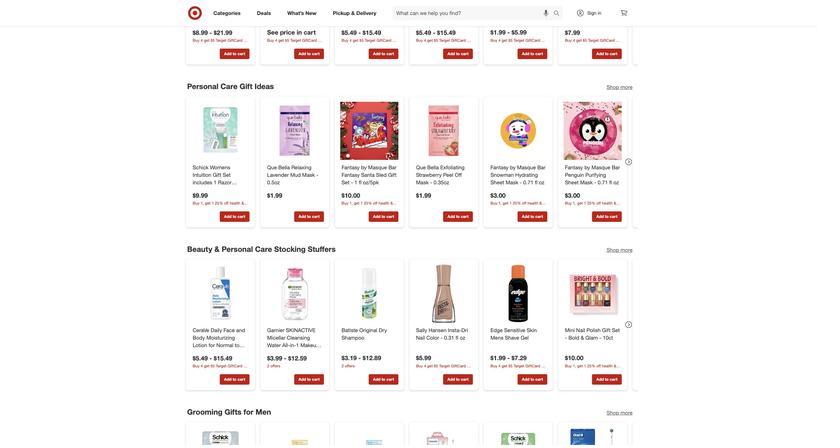 Task type: describe. For each thing, give the bounding box(es) containing it.
strawberry
[[416, 172, 442, 178]]

$1.99 - $5.99
[[491, 28, 527, 36]]

scrub
[[565, 16, 579, 23]]

body inside "tree hut shea sugar vanilla & jasmine body scrub - 18oz"
[[607, 9, 619, 15]]

set inside the fantasy by masque bar fantasy santa sled gift set - 1 fl oz/5pk
[[342, 179, 350, 186]]

original inside hero cosmetics mighty patch original acne pimple patches
[[208, 9, 226, 15]]

mighty
[[232, 1, 248, 8]]

target inside the $7.99 buy 4 get $5 target giftcard on beauty & personal care
[[588, 38, 599, 43]]

1 down fantasy by masque bar penguin purifying sheet mask - 0.71 fl oz link
[[584, 201, 586, 206]]

fantasy by masque bar snowman hydrating sheet mask - 0.71 fl oz link
[[491, 164, 546, 186]]

0 horizontal spatial and
[[236, 327, 245, 334]]

0 horizontal spatial $5.49
[[193, 355, 208, 362]]

personal inside the $7.99 buy 4 get $5 target giftcard on beauty & personal care
[[582, 43, 597, 48]]

buy 4 get $5 target giftcard on beauty & personal care button for cerave daily face and body moisturizing lotion for normal to dry skin - fragrance free link to the left
[[193, 364, 250, 375]]

shop for grooming gifts for men
[[607, 410, 619, 417]]

foaming
[[434, 1, 454, 8]]

25% for purifying
[[588, 201, 596, 206]]

0 horizontal spatial care
[[221, 82, 238, 91]]

& inside the $7.99 buy 4 get $5 target giftcard on beauty & personal care
[[578, 43, 581, 48]]

buy 4 get $5 target giftcard on beauty & personal care button for "cerave foaming face wash, facial cleanser for normal to oily skin" link
[[416, 38, 473, 48]]

sets for -
[[585, 370, 592, 374]]

more for personal care gift ideas
[[621, 84, 633, 91]]

$3.19 - $12.89 2 offers
[[342, 355, 381, 369]]

schick womens intuition gift set includes 1 razor handle, 2 refills, 1 lip balm - 4ct
[[193, 164, 244, 201]]

25% for includes
[[215, 201, 223, 206]]

up™
[[537, 9, 546, 15]]

cleanser inside garnier skinactive micellar cleansing water all-in-1 makeup remover & cleanser $3.99 - $12.59 2 offers
[[294, 350, 315, 356]]

hut
[[576, 1, 585, 8]]

& inside "tree hut shea sugar vanilla & jasmine body scrub - 18oz"
[[581, 9, 585, 15]]

1 down santa
[[361, 201, 363, 206]]

all-
[[282, 342, 290, 349]]

mask inside fantasy by masque bar penguin purifying sheet mask - 0.71 fl oz
[[580, 179, 593, 186]]

$12.89
[[363, 355, 381, 362]]

batiste original dry shampoo link
[[342, 327, 397, 342]]

razor
[[218, 179, 232, 186]]

$12.59
[[288, 355, 307, 362]]

fantasy by masque bar snowman hydrating sheet mask - 0.71 fl oz
[[491, 164, 546, 186]]

remover inside garnier skinactive micellar cleansing water all-in-1 makeup remover & cleanser $3.99 - $12.59 2 offers
[[267, 350, 288, 356]]

lavender
[[267, 172, 289, 178]]

off for fantasy by masque bar penguin purifying sheet mask - 0.71 fl oz
[[597, 201, 601, 206]]

get inside $9.99 buy 1, get 1 25% off health & beauty gift sets
[[205, 201, 211, 206]]

buy 1, get 1 25% off health & beauty gift sets button for includes
[[193, 201, 250, 212]]

oily
[[448, 16, 457, 23]]

25% for -
[[588, 364, 596, 369]]

deals
[[257, 10, 271, 16]]

0 vertical spatial moisturizing
[[355, 9, 384, 15]]

hansen
[[429, 327, 447, 334]]

cerave for cerave daily face and body moisturizing lotion for normal to dry skin - fragrance free link to the left
[[193, 327, 209, 334]]

batiste original dry shampoo
[[342, 327, 387, 341]]

fantasy by masque bar penguin purifying sheet mask - 0.71 fl oz link
[[565, 164, 621, 186]]

0 vertical spatial daily
[[360, 1, 371, 8]]

includes
[[193, 179, 212, 186]]

shop more button for personal care gift ideas
[[607, 84, 633, 91]]

$1.99 - $7.29
[[491, 355, 527, 362]]

mens
[[491, 335, 504, 341]]

4 inside the $7.99 buy 4 get $5 target giftcard on beauty & personal care
[[573, 38, 575, 43]]

0 vertical spatial and
[[385, 1, 394, 8]]

health for fantasy by masque bar snowman hydrating sheet mask - 0.71 fl oz
[[528, 201, 538, 206]]

& inside mini nail polish gift set - bold & glam - 10ct
[[581, 335, 584, 341]]

0 horizontal spatial in
[[297, 28, 302, 36]]

for inside cerave foaming face wash, facial cleanser for normal to oily skin
[[416, 16, 422, 23]]

by for hydrating
[[510, 164, 516, 171]]

mask inside "fantasy by masque bar snowman hydrating sheet mask - 0.71 fl oz"
[[506, 179, 519, 186]]

lip
[[237, 187, 244, 193]]

fantasy for fantasy by masque bar penguin purifying sheet mask - 0.71 fl oz
[[565, 164, 583, 171]]

giftcard inside the $7.99 buy 4 get $5 target giftcard on beauty & personal care
[[600, 38, 615, 43]]

1 horizontal spatial face
[[373, 1, 384, 8]]

0 horizontal spatial fragrance
[[217, 350, 241, 356]]

on inside the $7.99 buy 4 get $5 target giftcard on beauty & personal care
[[616, 38, 621, 43]]

bar for fantasy by masque bar snowman hydrating sheet mask - 0.71 fl oz
[[538, 164, 546, 171]]

acne
[[227, 9, 239, 15]]

& inside $9.99 buy 1, get 1 25% off health & beauty gift sets
[[242, 201, 244, 206]]

color
[[427, 335, 439, 341]]

offers inside garnier skinactive micellar cleansing water all-in-1 makeup remover & cleanser $3.99 - $12.59 2 offers
[[270, 364, 280, 369]]

cerave foaming face wash, facial cleanser for normal to oily skin
[[416, 1, 469, 23]]

penguin
[[565, 172, 584, 178]]

4 inside $8.99 - $21.99 buy 4 get $5 target giftcard on beauty & personal care
[[201, 38, 203, 43]]

buy inside $9.99 buy 1, get 1 25% off health & beauty gift sets
[[193, 201, 199, 206]]

10ct
[[603, 335, 613, 341]]

shop more for personal care gift ideas
[[607, 84, 633, 91]]

stocking
[[274, 245, 306, 254]]

grooming gifts for men
[[187, 408, 271, 417]]

normal inside cerave foaming face wash, facial cleanser for normal to oily skin
[[424, 16, 441, 23]]

sensitive
[[504, 327, 526, 334]]

get inside the $7.99 buy 4 get $5 target giftcard on beauty & personal care
[[576, 38, 582, 43]]

wipes
[[506, 9, 520, 15]]

what's new
[[288, 10, 317, 16]]

que bella relaxing lavender mud mask - 0.5oz
[[267, 164, 318, 186]]

1, for fantasy by masque bar snowman hydrating sheet mask - 0.71 fl oz
[[499, 201, 502, 206]]

que for que bella exfoliating strawberry peel off mask - 0.35oz
[[416, 164, 426, 171]]

$7.99
[[565, 28, 580, 36]]

womens
[[210, 164, 230, 171]]

mouthwash
[[292, 9, 319, 15]]

- inside $3.19 - $12.89 2 offers
[[359, 355, 361, 362]]

makeup inside garnier skinactive micellar cleansing water all-in-1 makeup remover & cleanser $3.99 - $12.59 2 offers
[[300, 342, 319, 349]]

tree hut shea sugar vanilla & jasmine body scrub - 18oz
[[565, 1, 619, 23]]

by for purifying
[[585, 164, 590, 171]]

buy 4 get $5 target giftcard on beauty & personal care button for top cerave daily face and body moisturizing lotion for normal to dry skin - fragrance free link
[[342, 38, 399, 48]]

mask inside que bella relaxing lavender mud mask - 0.5oz
[[302, 172, 315, 178]]

que bella exfoliating strawberry peel off mask - 0.35oz
[[416, 164, 465, 186]]

fl inside the fantasy by masque bar fantasy santa sled gift set - 1 fl oz/5pk
[[359, 179, 362, 186]]

by for santa
[[361, 164, 367, 171]]

bar for fantasy by masque bar penguin purifying sheet mask - 0.71 fl oz
[[612, 164, 620, 171]]

buy inside $8.99 - $21.99 buy 4 get $5 target giftcard on beauty & personal care
[[193, 38, 199, 43]]

what's new link
[[282, 6, 325, 20]]

shampoo
[[342, 335, 364, 341]]

$3.99
[[267, 355, 282, 362]]

1 inside the fantasy by masque bar fantasy santa sled gift set - 1 fl oz/5pk
[[355, 179, 357, 186]]

fantasy by masque bar fantasy santa sled gift set - 1 fl oz/5pk link
[[342, 164, 397, 186]]

$10.00 for glam
[[565, 355, 584, 362]]

personal inside $8.99 - $21.99 buy 4 get $5 target giftcard on beauty & personal care
[[209, 43, 225, 48]]

sally
[[416, 327, 427, 334]]

cerave for top cerave daily face and body moisturizing lotion for normal to dry skin - fragrance free link
[[342, 1, 358, 8]]

- inside the fantasy by masque bar fantasy santa sled gift set - 1 fl oz/5pk
[[351, 179, 353, 186]]

0 horizontal spatial body
[[193, 335, 205, 341]]

edge sensitive skin mens shave gel link
[[491, 327, 546, 342]]

1 inside garnier skinactive micellar cleansing water all-in-1 makeup remover & cleanser $3.99 - $12.59 2 offers
[[296, 342, 299, 349]]

shave
[[505, 335, 520, 341]]

$3.00 buy 1, get 1 25% off health & beauty gift sets for hydrating
[[491, 192, 542, 212]]

$3.00 buy 1, get 1 25% off health & beauty gift sets for purifying
[[565, 192, 617, 212]]

que bella exfoliating strawberry peel off mask - 0.35oz link
[[416, 164, 472, 186]]

2 horizontal spatial $5.49
[[416, 28, 431, 36]]

0 horizontal spatial $5.99
[[416, 355, 431, 362]]

sally hansen insta-dri nail color - 0.31 fl oz
[[416, 327, 468, 341]]

off
[[455, 172, 462, 178]]

pimple
[[193, 16, 209, 23]]

gift inside the fantasy by masque bar fantasy santa sled gift set - 1 fl oz/5pk
[[388, 172, 397, 178]]

free for cerave daily face and body moisturizing lotion for normal to dry skin - fragrance free link to the left
[[193, 357, 203, 364]]

skin inside cerave foaming face wash, facial cleanser for normal to oily skin
[[459, 16, 469, 23]]

price
[[280, 28, 295, 36]]

shop more for beauty & personal care stocking stuffers
[[607, 247, 633, 254]]

sheet for fantasy by masque bar snowman hydrating sheet mask - 0.71 fl oz
[[491, 179, 504, 186]]

$1.99 down 'mens'
[[491, 355, 506, 362]]

shop more button for beauty & personal care stocking stuffers
[[607, 247, 633, 254]]

1 horizontal spatial $5.49
[[342, 28, 357, 36]]

- inside fantasy by masque bar penguin purifying sheet mask - 0.71 fl oz
[[595, 179, 597, 186]]

oz/5pk
[[363, 179, 379, 186]]

buy 1, get 1 25% off health & beauty gift sets button for santa
[[342, 201, 399, 212]]

0 horizontal spatial daily
[[211, 327, 222, 334]]

0 horizontal spatial $15.49
[[214, 355, 232, 362]]

beauty & personal care stocking stuffers
[[187, 245, 336, 254]]

0 vertical spatial cerave daily face and body moisturizing lotion for normal to dry skin - fragrance free
[[342, 1, 394, 38]]

mini nail polish gift set - bold & glam - 10ct link
[[565, 327, 621, 342]]

- inside "tree hut shea sugar vanilla & jasmine body scrub - 18oz"
[[581, 16, 583, 23]]

$3.19
[[342, 355, 357, 362]]

0 vertical spatial dry
[[342, 24, 350, 30]]

hero cosmetics mighty patch original acne pimple patches link
[[193, 1, 248, 23]]

wash,
[[416, 9, 430, 15]]

nail inside 'sally hansen insta-dri nail color - 0.31 fl oz'
[[416, 335, 425, 341]]

1 vertical spatial cerave daily face and body moisturizing lotion for normal to dry skin - fragrance free
[[193, 327, 245, 364]]

0 vertical spatial cerave daily face and body moisturizing lotion for normal to dry skin - fragrance free link
[[342, 1, 397, 38]]

$1.99 down 0.5oz
[[267, 192, 282, 199]]

$7.99 buy 4 get $5 target giftcard on beauty & personal care
[[565, 28, 621, 48]]

in inside 'link'
[[598, 10, 602, 16]]

- inside $8.99 - $21.99 buy 4 get $5 target giftcard on beauty & personal care
[[210, 28, 212, 36]]

set for $10.00
[[612, 327, 620, 334]]

sign
[[588, 10, 597, 16]]

- inside que bella relaxing lavender mud mask - 0.5oz
[[316, 172, 318, 178]]

to inside cerave foaming face wash, facial cleanser for normal to oily skin
[[442, 16, 447, 23]]

offers inside $3.19 - $12.89 2 offers
[[345, 364, 355, 369]]

2 inside $3.19 - $12.89 2 offers
[[342, 364, 344, 369]]

1 horizontal spatial personal
[[222, 245, 253, 254]]

What can we help you find? suggestions appear below search field
[[393, 6, 555, 20]]

vanilla
[[565, 9, 580, 15]]

0 vertical spatial $5.99
[[512, 28, 527, 36]]

set for $9.99
[[223, 172, 231, 178]]

1 left lip
[[233, 187, 236, 193]]

listerine
[[267, 1, 287, 8]]

grooming
[[187, 408, 223, 417]]

cleansing
[[287, 335, 310, 341]]

$1.99 down wipes on the top right of the page
[[491, 28, 506, 36]]

0 horizontal spatial normal
[[216, 342, 233, 349]]

giftcard inside $8.99 - $21.99 buy 4 get $5 target giftcard on beauty & personal care
[[228, 38, 242, 43]]

nail inside mini nail polish gift set - bold & glam - 10ct
[[576, 327, 585, 334]]

men
[[256, 408, 271, 417]]

2 inside schick womens intuition gift set includes 1 razor handle, 2 refills, 1 lip balm - 4ct
[[212, 187, 215, 193]]

que for que bella relaxing lavender mud mask - 0.5oz
[[267, 164, 277, 171]]

listerine cool mint antiseptic mouthwash link
[[267, 1, 323, 16]]

25% for santa
[[364, 201, 372, 206]]

0.71 for purifying
[[598, 179, 608, 186]]

face inside cerave foaming face wash, facial cleanser for normal to oily skin
[[456, 1, 467, 8]]

1 horizontal spatial body
[[342, 9, 354, 15]]

$9.99 buy 1, get 1 25% off health & beauty gift sets
[[193, 192, 244, 212]]

0.31
[[444, 335, 454, 341]]

schick womens intuition gift set includes 1 razor handle, 2 refills, 1 lip balm - 4ct link
[[193, 164, 248, 201]]

$10.00 buy 1, get 1 25% off health & beauty gift sets for 10ct
[[565, 355, 617, 374]]

edge sensitive skin mens shave gel
[[491, 327, 537, 341]]

$8.99
[[193, 28, 208, 36]]

up
[[525, 9, 531, 15]]

mud
[[290, 172, 301, 178]]

cerave foaming face wash, facial cleanser for normal to oily skin link
[[416, 1, 472, 23]]

oz inside 'sally hansen insta-dri nail color - 0.31 fl oz'
[[460, 335, 465, 341]]

0 vertical spatial fragrance
[[366, 24, 390, 30]]

4ct
[[210, 194, 217, 201]]

more for grooming gifts for men
[[621, 410, 633, 417]]

0 horizontal spatial $5.49 - $15.49 buy 4 get $5 target giftcard on beauty & personal care
[[193, 355, 248, 375]]

cerave for "cerave foaming face wash, facial cleanser for normal to oily skin" link
[[416, 1, 433, 8]]

1 horizontal spatial $15.49
[[363, 28, 381, 36]]

1, for mini nail polish gift set - bold & glam - 10ct
[[573, 364, 576, 369]]

1 horizontal spatial $5.49 - $15.49 buy 4 get $5 target giftcard on beauty & personal care
[[342, 28, 397, 48]]

gift for mini nail polish gift set - bold & glam - 10ct
[[578, 370, 584, 374]]

snowman
[[491, 172, 514, 178]]

buy 4 get $5 target giftcard on beauty & personal care button for hero cosmetics mighty patch original acne pimple patches link
[[193, 38, 250, 48]]

health for schick womens intuition gift set includes 1 razor handle, 2 refills, 1 lip balm - 4ct
[[230, 201, 240, 206]]

sets for santa
[[362, 207, 369, 212]]

oz for fantasy by masque bar snowman hydrating sheet mask - 0.71 fl oz
[[539, 179, 545, 186]]

buy 1, get 1 25% off health & beauty gift sets button for purifying
[[565, 201, 622, 212]]

0 horizontal spatial moisturizing
[[206, 335, 235, 341]]

patch
[[193, 9, 206, 15]]

get inside $8.99 - $21.99 buy 4 get $5 target giftcard on beauty & personal care
[[204, 38, 209, 43]]

sets for includes
[[213, 207, 220, 212]]

0 horizontal spatial cerave daily face and body moisturizing lotion for normal to dry skin - fragrance free link
[[193, 327, 248, 364]]

on inside $8.99 - $21.99 buy 4 get $5 target giftcard on beauty & personal care
[[244, 38, 248, 43]]

0 horizontal spatial dry
[[193, 350, 201, 356]]

purifying
[[586, 172, 606, 178]]

fl inside "fantasy by masque bar snowman hydrating sheet mask - 0.71 fl oz"
[[535, 179, 538, 186]]



Task type: vqa. For each thing, say whether or not it's contained in the screenshot.
Apply.
no



Task type: locate. For each thing, give the bounding box(es) containing it.
0 vertical spatial shop more
[[607, 84, 633, 91]]

makeup
[[491, 1, 510, 8], [300, 342, 319, 349]]

cleanser inside cerave foaming face wash, facial cleanser for normal to oily skin
[[447, 9, 468, 15]]

3 masque from the left
[[592, 164, 611, 171]]

facial down foaming
[[432, 9, 445, 15]]

health for fantasy by masque bar fantasy santa sled gift set - 1 fl oz/5pk
[[379, 201, 389, 206]]

facial
[[432, 9, 445, 15], [491, 9, 504, 15]]

$1.99 down strawberry
[[416, 192, 431, 199]]

cerave daily face and body moisturizing lotion for normal to dry skin - fragrance free
[[342, 1, 394, 38], [193, 327, 245, 364]]

fl
[[359, 179, 362, 186], [535, 179, 538, 186], [610, 179, 612, 186], [456, 335, 459, 341]]

1 que from the left
[[267, 164, 277, 171]]

1 vertical spatial lotion
[[193, 342, 207, 349]]

bella up strawberry
[[427, 164, 439, 171]]

lotion
[[342, 16, 356, 23], [193, 342, 207, 349]]

25% down fantasy by masque bar penguin purifying sheet mask - 0.71 fl oz link
[[588, 201, 596, 206]]

0 horizontal spatial $3.00 buy 1, get 1 25% off health & beauty gift sets
[[491, 192, 542, 212]]

0 horizontal spatial makeup
[[300, 342, 319, 349]]

nail
[[576, 327, 585, 334], [416, 335, 425, 341]]

oz for fantasy by masque bar penguin purifying sheet mask - 0.71 fl oz
[[614, 179, 619, 186]]

25% down "4ct" at the left of page
[[215, 201, 223, 206]]

1 horizontal spatial oz
[[539, 179, 545, 186]]

by
[[361, 164, 367, 171], [510, 164, 516, 171], [585, 164, 590, 171]]

1 horizontal spatial in
[[598, 10, 602, 16]]

cerave daily face and body moisturizing lotion for normal to dry skin - fragrance free image
[[191, 265, 250, 323], [191, 265, 250, 323]]

masque up 'sled'
[[368, 164, 387, 171]]

sheet for fantasy by masque bar penguin purifying sheet mask - 0.71 fl oz
[[565, 179, 579, 186]]

tree hut shea sugar vanilla & jasmine body scrub - 18oz link
[[565, 1, 621, 23]]

1 masque from the left
[[368, 164, 387, 171]]

1 horizontal spatial que
[[416, 164, 426, 171]]

set left oz/5pk
[[342, 179, 350, 186]]

skin
[[459, 16, 469, 23], [351, 24, 361, 30], [527, 327, 537, 334], [202, 350, 212, 356]]

1 vertical spatial personal
[[222, 245, 253, 254]]

0 horizontal spatial 0.71
[[524, 179, 534, 186]]

health down 10ct
[[602, 364, 613, 369]]

peel
[[443, 172, 454, 178]]

1 facial from the left
[[432, 9, 445, 15]]

2 down $3.99
[[267, 364, 269, 369]]

1 down glam
[[584, 364, 586, 369]]

25% down glam
[[588, 364, 596, 369]]

personal
[[209, 43, 225, 48], [358, 43, 374, 48], [433, 43, 448, 48], [582, 43, 597, 48], [209, 370, 225, 375]]

mini nail polish gift set - bold & glam - 10ct image
[[564, 265, 622, 323], [564, 265, 622, 323]]

0.71 down the hydrating
[[524, 179, 534, 186]]

ideas
[[255, 82, 274, 91]]

0.71 down purifying
[[598, 179, 608, 186]]

makeup inside makeup remover facial wipes - up & up™
[[491, 1, 510, 8]]

in right price
[[297, 28, 302, 36]]

off for fantasy by masque bar fantasy santa sled gift set - 1 fl oz/5pk
[[373, 201, 378, 206]]

beauty inside $8.99 - $21.99 buy 4 get $5 target giftcard on beauty & personal care
[[193, 43, 205, 48]]

set up razor on the top
[[223, 172, 231, 178]]

beauty inside the $7.99 buy 4 get $5 target giftcard on beauty & personal care
[[565, 43, 577, 48]]

1 horizontal spatial $3.00 buy 1, get 1 25% off health & beauty gift sets
[[565, 192, 617, 212]]

0 vertical spatial free
[[342, 31, 352, 38]]

remover up up
[[511, 1, 532, 8]]

cool
[[289, 1, 300, 8]]

0.71 inside fantasy by masque bar penguin purifying sheet mask - 0.71 fl oz
[[598, 179, 608, 186]]

1 0.71 from the left
[[524, 179, 534, 186]]

fl inside fantasy by masque bar penguin purifying sheet mask - 0.71 fl oz
[[610, 179, 612, 186]]

antiseptic
[[267, 9, 290, 15]]

beauty inside $9.99 buy 1, get 1 25% off health & beauty gift sets
[[193, 207, 205, 212]]

&
[[533, 9, 536, 15], [581, 9, 585, 15], [352, 10, 355, 16], [206, 43, 208, 48], [355, 43, 357, 48], [429, 43, 432, 48], [578, 43, 581, 48], [242, 201, 244, 206], [391, 201, 393, 206], [540, 201, 542, 206], [614, 201, 617, 206], [214, 245, 220, 254], [581, 335, 584, 341], [290, 350, 293, 356], [614, 364, 617, 369], [206, 370, 208, 375]]

sets for hydrating
[[511, 207, 518, 212]]

makeup remover facial wipes - up & up™
[[491, 1, 546, 15]]

cleanser down in-
[[294, 350, 315, 356]]

0 horizontal spatial nail
[[416, 335, 425, 341]]

bella for relaxing
[[278, 164, 290, 171]]

oral-b pro crossaction 1000 rechargeable electric toothbrush image
[[564, 428, 622, 446], [564, 428, 622, 446]]

health down purifying
[[602, 201, 613, 206]]

buy 1, get 1 25% off health & beauty gift sets button for -
[[565, 364, 622, 374]]

$3.00 buy 1, get 1 25% off health & beauty gift sets down fantasy by masque bar snowman hydrating sheet mask - 0.71 fl oz link
[[491, 192, 542, 212]]

by up purifying
[[585, 164, 590, 171]]

0 horizontal spatial sheet
[[491, 179, 504, 186]]

1 inside $9.99 buy 1, get 1 25% off health & beauty gift sets
[[212, 201, 214, 206]]

4
[[201, 38, 203, 43], [350, 38, 352, 43], [424, 38, 426, 43], [573, 38, 575, 43], [201, 364, 203, 369]]

2 inside garnier skinactive micellar cleansing water all-in-1 makeup remover & cleanser $3.99 - $12.59 2 offers
[[267, 364, 269, 369]]

2 horizontal spatial bar
[[612, 164, 620, 171]]

$3.00 for fantasy by masque bar snowman hydrating sheet mask - 0.71 fl oz
[[491, 192, 506, 199]]

by up santa
[[361, 164, 367, 171]]

mini
[[565, 327, 575, 334]]

3 more from the top
[[621, 410, 633, 417]]

fantasy by masque bar snowman hydrating sheet mask - 0.71 fl oz image
[[489, 102, 548, 160], [489, 102, 548, 160]]

$7.29
[[512, 355, 527, 362]]

1
[[214, 179, 217, 186], [355, 179, 357, 186], [233, 187, 236, 193], [212, 201, 214, 206], [361, 201, 363, 206], [510, 201, 512, 206], [584, 201, 586, 206], [296, 342, 299, 349], [584, 364, 586, 369]]

original inside the batiste original dry shampoo
[[359, 327, 377, 334]]

1 horizontal spatial $5.99
[[512, 28, 527, 36]]

mask down relaxing
[[302, 172, 315, 178]]

1 horizontal spatial dry
[[342, 24, 350, 30]]

makeup down cleansing
[[300, 342, 319, 349]]

dry inside the batiste original dry shampoo
[[379, 327, 387, 334]]

$10.00 down bold
[[565, 355, 584, 362]]

2 horizontal spatial by
[[585, 164, 590, 171]]

2 horizontal spatial dry
[[379, 327, 387, 334]]

1 horizontal spatial offers
[[345, 364, 355, 369]]

gel
[[521, 335, 529, 341]]

gift inside schick womens intuition gift set includes 1 razor handle, 2 refills, 1 lip balm - 4ct
[[213, 172, 221, 178]]

original up "shampoo"
[[359, 327, 377, 334]]

1 down fantasy by masque bar snowman hydrating sheet mask - 0.71 fl oz link
[[510, 201, 512, 206]]

2 horizontal spatial $5.49 - $15.49 buy 4 get $5 target giftcard on beauty & personal care
[[416, 28, 472, 48]]

1 vertical spatial $10.00 buy 1, get 1 25% off health & beauty gift sets
[[565, 355, 617, 374]]

buy 4 get $5 target giftcard on beauty & personal care button for tree hut shea sugar vanilla & jasmine body scrub - 18oz link
[[565, 38, 622, 48]]

1 horizontal spatial and
[[385, 1, 394, 8]]

sign in link
[[571, 6, 612, 20]]

1 horizontal spatial $3.00
[[565, 192, 580, 199]]

3 by from the left
[[585, 164, 590, 171]]

facial inside cerave foaming face wash, facial cleanser for normal to oily skin
[[432, 9, 445, 15]]

1 vertical spatial makeup
[[300, 342, 319, 349]]

que bella relaxing lavender mud mask - 0.5oz image
[[266, 102, 324, 160], [266, 102, 324, 160]]

0 horizontal spatial bar
[[389, 164, 397, 171]]

in right sign
[[598, 10, 602, 16]]

que bella exfoliating strawberry peel off mask - 0.35oz image
[[415, 102, 473, 160], [415, 102, 473, 160]]

& inside makeup remover facial wipes - up & up™
[[533, 9, 536, 15]]

off inside $9.99 buy 1, get 1 25% off health & beauty gift sets
[[224, 201, 229, 206]]

25% down fantasy by masque bar snowman hydrating sheet mask - 0.71 fl oz link
[[513, 201, 521, 206]]

health down oz/5pk
[[379, 201, 389, 206]]

0 horizontal spatial $10.00
[[342, 192, 360, 199]]

2 $3.00 buy 1, get 1 25% off health & beauty gift sets from the left
[[565, 192, 617, 212]]

1 by from the left
[[361, 164, 367, 171]]

25% for hydrating
[[513, 201, 521, 206]]

2 vertical spatial more
[[621, 410, 633, 417]]

cleanser
[[447, 9, 468, 15], [294, 350, 315, 356]]

$10.00 buy 1, get 1 25% off health & beauty gift sets for 1
[[342, 192, 393, 212]]

2 down $3.19
[[342, 364, 344, 369]]

2 que from the left
[[416, 164, 426, 171]]

sets
[[213, 207, 220, 212], [362, 207, 369, 212], [511, 207, 518, 212], [585, 207, 592, 212], [585, 370, 592, 374]]

bold
[[569, 335, 580, 341]]

0 vertical spatial in
[[598, 10, 602, 16]]

masque for purifying
[[592, 164, 611, 171]]

off down the hydrating
[[522, 201, 527, 206]]

search button
[[551, 6, 567, 22]]

off for schick womens intuition gift set includes 1 razor handle, 2 refills, 1 lip balm - 4ct
[[224, 201, 229, 206]]

$5.99 down color on the bottom
[[416, 355, 431, 362]]

1 left oz/5pk
[[355, 179, 357, 186]]

more for beauty & personal care stocking stuffers
[[621, 247, 633, 254]]

shop more button for grooming gifts for men
[[607, 410, 633, 417]]

1 vertical spatial cerave daily face and body moisturizing lotion for normal to dry skin - fragrance free link
[[193, 327, 248, 364]]

1 horizontal spatial moisturizing
[[355, 9, 384, 15]]

0 horizontal spatial personal
[[187, 82, 218, 91]]

gift left ideas
[[240, 82, 253, 91]]

skin inside edge sensitive skin mens shave gel
[[527, 327, 537, 334]]

1 vertical spatial care
[[255, 245, 272, 254]]

2 shop from the top
[[607, 247, 619, 254]]

sheet inside "fantasy by masque bar snowman hydrating sheet mask - 0.71 fl oz"
[[491, 179, 504, 186]]

sheet down snowman
[[491, 179, 504, 186]]

- inside 'sally hansen insta-dri nail color - 0.31 fl oz'
[[441, 335, 443, 341]]

buy 4 get $5 target giftcard on beauty & personal care button
[[193, 38, 250, 48], [342, 38, 399, 48], [416, 38, 473, 48], [565, 38, 622, 48], [193, 364, 250, 375]]

1 horizontal spatial 2
[[267, 364, 269, 369]]

gift for schick womens intuition gift set includes 1 razor handle, 2 refills, 1 lip balm - 4ct
[[206, 207, 211, 212]]

by inside the fantasy by masque bar fantasy santa sled gift set - 1 fl oz/5pk
[[361, 164, 367, 171]]

1 vertical spatial remover
[[267, 350, 288, 356]]

2 facial from the left
[[491, 9, 504, 15]]

0 vertical spatial remover
[[511, 1, 532, 8]]

fantasy inside fantasy by masque bar penguin purifying sheet mask - 0.71 fl oz
[[565, 164, 583, 171]]

1 horizontal spatial cerave
[[342, 1, 358, 8]]

remover down the water
[[267, 350, 288, 356]]

bella for exfoliating
[[427, 164, 439, 171]]

gift inside $9.99 buy 1, get 1 25% off health & beauty gift sets
[[206, 207, 211, 212]]

oz inside fantasy by masque bar penguin purifying sheet mask - 0.71 fl oz
[[614, 179, 619, 186]]

edge
[[491, 327, 503, 334]]

3 bar from the left
[[612, 164, 620, 171]]

0 horizontal spatial que
[[267, 164, 277, 171]]

handle,
[[193, 187, 210, 193]]

1 down cleansing
[[296, 342, 299, 349]]

que up strawberry
[[416, 164, 426, 171]]

$10.00 buy 1, get 1 25% off health & beauty gift sets down oz/5pk
[[342, 192, 393, 212]]

santa
[[361, 172, 375, 178]]

fantasy for fantasy by masque bar fantasy santa sled gift set - 1 fl oz/5pk
[[342, 164, 360, 171]]

original down cosmetics
[[208, 9, 226, 15]]

0 horizontal spatial cerave
[[193, 327, 209, 334]]

skinactive
[[286, 327, 316, 334]]

1 horizontal spatial masque
[[517, 164, 536, 171]]

masque inside fantasy by masque bar penguin purifying sheet mask - 0.71 fl oz
[[592, 164, 611, 171]]

set up 10ct
[[612, 327, 620, 334]]

gift for fantasy by masque bar snowman hydrating sheet mask - 0.71 fl oz
[[504, 207, 509, 212]]

2 bar from the left
[[538, 164, 546, 171]]

nail down 'sally'
[[416, 335, 425, 341]]

$5 inside the $7.99 buy 4 get $5 target giftcard on beauty & personal care
[[583, 38, 587, 43]]

$3.00 down penguin
[[565, 192, 580, 199]]

0 vertical spatial personal
[[187, 82, 218, 91]]

masque for hydrating
[[517, 164, 536, 171]]

0 horizontal spatial set
[[223, 172, 231, 178]]

fl inside 'sally hansen insta-dri nail color - 0.31 fl oz'
[[456, 335, 459, 341]]

3 shop more from the top
[[607, 410, 633, 417]]

personal care gift ideas
[[187, 82, 274, 91]]

shop
[[607, 84, 619, 91], [607, 247, 619, 254], [607, 410, 619, 417]]

duke cannon supply co. frothy the beer man bar soap - sandalwood scent - 10oz image
[[340, 428, 399, 446], [340, 428, 399, 446]]

offers down $3.99
[[270, 364, 280, 369]]

mini nail polish gift set - bold & glam - 10ct
[[565, 327, 620, 341]]

garnier skinactive micellar cleansing water all-in-1 makeup remover & cleanser image
[[266, 265, 324, 323], [266, 265, 324, 323]]

shop more
[[607, 84, 633, 91], [607, 247, 633, 254], [607, 410, 633, 417]]

1 horizontal spatial lotion
[[342, 16, 356, 23]]

- inside makeup remover facial wipes - up & up™
[[522, 9, 524, 15]]

batiste
[[342, 327, 358, 334]]

1, inside $9.99 buy 1, get 1 25% off health & beauty gift sets
[[201, 201, 204, 206]]

0 vertical spatial set
[[223, 172, 231, 178]]

pickup & delivery
[[333, 10, 377, 16]]

target inside $8.99 - $21.99 buy 4 get $5 target giftcard on beauty & personal care
[[216, 38, 227, 43]]

1 horizontal spatial sheet
[[565, 179, 579, 186]]

gift for fantasy by masque bar penguin purifying sheet mask - 0.71 fl oz
[[578, 207, 584, 212]]

0 vertical spatial cleanser
[[447, 9, 468, 15]]

1 shop from the top
[[607, 84, 619, 91]]

$3.00 down snowman
[[491, 192, 506, 199]]

by up snowman
[[510, 164, 516, 171]]

sets inside $9.99 buy 1, get 1 25% off health & beauty gift sets
[[213, 207, 220, 212]]

1 horizontal spatial facial
[[491, 9, 504, 15]]

$3.00 buy 1, get 1 25% off health & beauty gift sets down fantasy by masque bar penguin purifying sheet mask - 0.71 fl oz link
[[565, 192, 617, 212]]

$10.00 buy 1, get 1 25% off health & beauty gift sets down glam
[[565, 355, 617, 374]]

0 vertical spatial lotion
[[342, 16, 356, 23]]

categories link
[[208, 6, 249, 20]]

2 bella from the left
[[427, 164, 439, 171]]

sled
[[376, 172, 387, 178]]

sets for purifying
[[585, 207, 592, 212]]

que
[[267, 164, 277, 171], [416, 164, 426, 171]]

sally hansen insta-dri nail color - 0.31 fl oz link
[[416, 327, 472, 342]]

1 vertical spatial dry
[[379, 327, 387, 334]]

0 horizontal spatial cleanser
[[294, 350, 315, 356]]

masque
[[368, 164, 387, 171], [517, 164, 536, 171], [592, 164, 611, 171]]

0 vertical spatial nail
[[576, 327, 585, 334]]

garnier skinactive micellar cleansing water all-in-1 makeup remover & cleanser $3.99 - $12.59 2 offers
[[267, 327, 319, 369]]

$5.99
[[512, 28, 527, 36], [416, 355, 431, 362]]

shop for personal care gift ideas
[[607, 84, 619, 91]]

2 vertical spatial set
[[612, 327, 620, 334]]

mask inside que bella exfoliating strawberry peel off mask - 0.35oz
[[416, 179, 429, 186]]

1 vertical spatial $10.00
[[565, 355, 584, 362]]

1, for fantasy by masque bar penguin purifying sheet mask - 0.71 fl oz
[[573, 201, 576, 206]]

facial left wipes on the top right of the page
[[491, 9, 504, 15]]

1 horizontal spatial original
[[359, 327, 377, 334]]

1 vertical spatial shop more
[[607, 247, 633, 254]]

1 horizontal spatial remover
[[511, 1, 532, 8]]

1 sheet from the left
[[491, 179, 504, 186]]

buy 1, get 1 25% off health & beauty gift sets button
[[193, 201, 250, 212], [342, 201, 399, 212], [491, 201, 548, 212], [565, 201, 622, 212], [565, 364, 622, 374]]

2 vertical spatial shop more button
[[607, 410, 633, 417]]

3 shop from the top
[[607, 410, 619, 417]]

oz inside "fantasy by masque bar snowman hydrating sheet mask - 0.71 fl oz"
[[539, 179, 545, 186]]

0 horizontal spatial face
[[223, 327, 235, 334]]

edge sensitive skin mens shave gel image
[[489, 265, 548, 323], [489, 265, 548, 323]]

buy 1, get 1 25% off health & beauty gift sets button down oz/5pk
[[342, 201, 399, 212]]

health down lip
[[230, 201, 240, 206]]

what's
[[288, 10, 304, 16]]

0 horizontal spatial lotion
[[193, 342, 207, 349]]

cleanser up oily
[[447, 9, 468, 15]]

2 horizontal spatial cerave
[[416, 1, 433, 8]]

set inside schick womens intuition gift set includes 1 razor handle, 2 refills, 1 lip balm - 4ct
[[223, 172, 231, 178]]

mask down snowman
[[506, 179, 519, 186]]

$5 inside $8.99 - $21.99 buy 4 get $5 target giftcard on beauty & personal care
[[211, 38, 215, 43]]

1 bar from the left
[[389, 164, 397, 171]]

$9.99
[[193, 192, 208, 199]]

1 $3.00 buy 1, get 1 25% off health & beauty gift sets from the left
[[491, 192, 542, 212]]

1 vertical spatial $5.99
[[416, 355, 431, 362]]

delivery
[[357, 10, 377, 16]]

3 shop more button from the top
[[607, 410, 633, 417]]

$10.00 for set
[[342, 192, 360, 199]]

2 more from the top
[[621, 247, 633, 254]]

& inside the pickup & delivery link
[[352, 10, 355, 16]]

off down refills,
[[224, 201, 229, 206]]

1, for fantasy by masque bar fantasy santa sled gift set - 1 fl oz/5pk
[[350, 201, 353, 206]]

0 horizontal spatial remover
[[267, 350, 288, 356]]

0.71 for hydrating
[[524, 179, 534, 186]]

2 up "4ct" at the left of page
[[212, 187, 215, 193]]

- inside "fantasy by masque bar snowman hydrating sheet mask - 0.71 fl oz"
[[520, 179, 522, 186]]

2 sheet from the left
[[565, 179, 579, 186]]

2 shop more from the top
[[607, 247, 633, 254]]

1 horizontal spatial $10.00
[[565, 355, 584, 362]]

offers down $3.19
[[345, 364, 355, 369]]

jasmine
[[586, 9, 606, 15]]

care inside the $7.99 buy 4 get $5 target giftcard on beauty & personal care
[[598, 43, 606, 48]]

25% inside $9.99 buy 1, get 1 25% off health & beauty gift sets
[[215, 201, 223, 206]]

0 horizontal spatial $10.00 buy 1, get 1 25% off health & beauty gift sets
[[342, 192, 393, 212]]

2 shop more button from the top
[[607, 247, 633, 254]]

by inside "fantasy by masque bar snowman hydrating sheet mask - 0.71 fl oz"
[[510, 164, 516, 171]]

2 masque from the left
[[517, 164, 536, 171]]

intuition
[[193, 172, 211, 178]]

- inside garnier skinactive micellar cleansing water all-in-1 makeup remover & cleanser $3.99 - $12.59 2 offers
[[284, 355, 287, 362]]

masque inside the fantasy by masque bar fantasy santa sled gift set - 1 fl oz/5pk
[[368, 164, 387, 171]]

garnier
[[267, 327, 285, 334]]

shea
[[586, 1, 598, 8]]

-
[[522, 9, 524, 15], [581, 16, 583, 23], [363, 24, 365, 30], [508, 28, 510, 36], [210, 28, 212, 36], [359, 28, 361, 36], [433, 28, 436, 36], [316, 172, 318, 178], [351, 179, 353, 186], [430, 179, 432, 186], [520, 179, 522, 186], [595, 179, 597, 186], [206, 194, 208, 201], [441, 335, 443, 341], [565, 335, 567, 341], [600, 335, 602, 341], [214, 350, 216, 356], [359, 355, 361, 362], [508, 355, 510, 362], [210, 355, 212, 362], [284, 355, 287, 362]]

gifts
[[225, 408, 242, 417]]

25% down oz/5pk
[[364, 201, 372, 206]]

and
[[385, 1, 394, 8], [236, 327, 245, 334]]

0 vertical spatial original
[[208, 9, 226, 15]]

relaxing
[[291, 164, 312, 171]]

health for mini nail polish gift set - bold & glam - 10ct
[[602, 364, 613, 369]]

bar inside "fantasy by masque bar snowman hydrating sheet mask - 0.71 fl oz"
[[538, 164, 546, 171]]

0 horizontal spatial $3.00
[[491, 192, 506, 199]]

add to cart button
[[220, 49, 250, 59], [294, 49, 324, 59], [369, 49, 399, 59], [443, 49, 473, 59], [518, 49, 548, 59], [592, 49, 622, 59], [220, 212, 250, 222], [294, 212, 324, 222], [369, 212, 399, 222], [443, 212, 473, 222], [518, 212, 548, 222], [592, 212, 622, 222], [220, 375, 250, 385], [294, 375, 324, 385], [369, 375, 399, 385], [443, 375, 473, 385], [518, 375, 548, 385], [592, 375, 622, 385]]

buy 1, get 1 25% off health & beauty gift sets button down glam
[[565, 364, 622, 374]]

balm
[[193, 194, 205, 201]]

- inside que bella exfoliating strawberry peel off mask - 0.35oz
[[430, 179, 432, 186]]

new
[[306, 10, 317, 16]]

2 vertical spatial shop more
[[607, 410, 633, 417]]

bar inside the fantasy by masque bar fantasy santa sled gift set - 1 fl oz/5pk
[[389, 164, 397, 171]]

1 more from the top
[[621, 84, 633, 91]]

masque for santa
[[368, 164, 387, 171]]

& inside garnier skinactive micellar cleansing water all-in-1 makeup remover & cleanser $3.99 - $12.59 2 offers
[[290, 350, 293, 356]]

shop for beauty & personal care stocking stuffers
[[607, 247, 619, 254]]

0.5oz
[[267, 179, 280, 186]]

2 0.71 from the left
[[598, 179, 608, 186]]

fantasy by masque bar penguin purifying sheet mask - 0.71 fl oz image
[[564, 102, 622, 160], [564, 102, 622, 160]]

masque up purifying
[[592, 164, 611, 171]]

que up lavender
[[267, 164, 277, 171]]

gift inside mini nail polish gift set - bold & glam - 10ct
[[602, 327, 611, 334]]

dry
[[342, 24, 350, 30], [379, 327, 387, 334], [193, 350, 201, 356]]

off down oz/5pk
[[373, 201, 378, 206]]

care inside $8.99 - $21.99 buy 4 get $5 target giftcard on beauty & personal care
[[226, 43, 233, 48]]

buy 1, get 1 25% off health & beauty gift sets button for hydrating
[[491, 201, 548, 212]]

search
[[551, 10, 567, 17]]

buy 1, get 1 25% off health & beauty gift sets button down refills,
[[193, 201, 250, 212]]

face
[[373, 1, 384, 8], [456, 1, 467, 8], [223, 327, 235, 334]]

bella up lavender
[[278, 164, 290, 171]]

to
[[384, 16, 388, 23], [442, 16, 447, 23], [233, 51, 236, 56], [307, 51, 311, 56], [382, 51, 385, 56], [456, 51, 460, 56], [531, 51, 535, 56], [605, 51, 609, 56], [233, 214, 236, 219], [307, 214, 311, 219], [382, 214, 385, 219], [456, 214, 460, 219], [531, 214, 535, 219], [605, 214, 609, 219], [235, 342, 239, 349], [233, 378, 236, 383], [307, 378, 311, 383], [382, 378, 385, 383], [456, 378, 460, 383], [531, 378, 535, 383], [605, 378, 609, 383]]

$3.00
[[491, 192, 506, 199], [565, 192, 580, 199]]

1 vertical spatial more
[[621, 247, 633, 254]]

sally hansen insta-dri nail color - 0.31 fl oz image
[[415, 265, 473, 323], [415, 265, 473, 323]]

batiste original dry shampoo image
[[340, 265, 399, 323], [340, 265, 399, 323]]

sugar
[[600, 1, 613, 8]]

1 down "4ct" at the left of page
[[212, 201, 214, 206]]

bar for fantasy by masque bar fantasy santa sled gift set - 1 fl oz/5pk
[[389, 164, 397, 171]]

- inside schick womens intuition gift set includes 1 razor handle, 2 refills, 1 lip balm - 4ct
[[206, 194, 208, 201]]

1 horizontal spatial care
[[255, 245, 272, 254]]

schick men's hydro system gift set includes 1 razor handle, 2 refills, 1 edge sensitive shave gel - 4ct image
[[191, 428, 250, 446], [191, 428, 250, 446]]

shop more for grooming gifts for men
[[607, 410, 633, 417]]

1 vertical spatial set
[[342, 179, 350, 186]]

off for mini nail polish gift set - bold & glam - 10ct
[[597, 364, 601, 369]]

0 vertical spatial care
[[221, 82, 238, 91]]

facial inside makeup remover facial wipes - up & up™
[[491, 9, 504, 15]]

buy inside the $7.99 buy 4 get $5 target giftcard on beauty & personal care
[[565, 38, 572, 43]]

off for fantasy by masque bar snowman hydrating sheet mask - 0.71 fl oz
[[522, 201, 527, 206]]

bella inside que bella exfoliating strawberry peel off mask - 0.35oz
[[427, 164, 439, 171]]

sheet
[[491, 179, 504, 186], [565, 179, 579, 186]]

more
[[621, 84, 633, 91], [621, 247, 633, 254], [621, 410, 633, 417]]

schick womens intuition gift set includes 1 razor handle, 2 refills, 1 lip balm - 4ct image
[[191, 102, 250, 160], [191, 102, 250, 160]]

0 vertical spatial $10.00
[[342, 192, 360, 199]]

gift up 10ct
[[602, 327, 611, 334]]

off down purifying
[[597, 201, 601, 206]]

1 left razor on the top
[[214, 179, 217, 186]]

1 vertical spatial fragrance
[[217, 350, 241, 356]]

philips sonicare 4100 plaque control rechargeable electric toothbrush image
[[415, 428, 473, 446], [415, 428, 473, 446]]

off down glam
[[597, 364, 601, 369]]

2 horizontal spatial $15.49
[[437, 28, 456, 36]]

que inside que bella relaxing lavender mud mask - 0.5oz
[[267, 164, 277, 171]]

0 vertical spatial more
[[621, 84, 633, 91]]

free for top cerave daily face and body moisturizing lotion for normal to dry skin - fragrance free link
[[342, 31, 352, 38]]

dri
[[462, 327, 468, 334]]

bar inside fantasy by masque bar penguin purifying sheet mask - 0.71 fl oz
[[612, 164, 620, 171]]

2 by from the left
[[510, 164, 516, 171]]

buy 1, get 1 25% off health & beauty gift sets button down fantasy by masque bar penguin purifying sheet mask - 0.71 fl oz link
[[565, 201, 622, 212]]

1 horizontal spatial daily
[[360, 1, 371, 8]]

1 bella from the left
[[278, 164, 290, 171]]

1 $3.00 from the left
[[491, 192, 506, 199]]

sheet down penguin
[[565, 179, 579, 186]]

$5.99 down wipes on the top right of the page
[[512, 28, 527, 36]]

$5
[[211, 38, 215, 43], [360, 38, 364, 43], [434, 38, 438, 43], [583, 38, 587, 43], [211, 364, 215, 369]]

gift for fantasy by masque bar fantasy santa sled gift set - 1 fl oz/5pk
[[355, 207, 360, 212]]

health down the hydrating
[[528, 201, 538, 206]]

makeup up wipes on the top right of the page
[[491, 1, 510, 8]]

mask down strawberry
[[416, 179, 429, 186]]

health for fantasy by masque bar penguin purifying sheet mask - 0.71 fl oz
[[602, 201, 613, 206]]

masque up the hydrating
[[517, 164, 536, 171]]

2 horizontal spatial 2
[[342, 364, 344, 369]]

hero cosmetics mighty patch original acne pimple patches
[[193, 1, 248, 23]]

mask down purifying
[[580, 179, 593, 186]]

listerine cool mint antiseptic mouthwash
[[267, 1, 319, 15]]

1 horizontal spatial normal
[[365, 16, 382, 23]]

1 shop more from the top
[[607, 84, 633, 91]]

schick
[[193, 164, 208, 171]]

masque inside "fantasy by masque bar snowman hydrating sheet mask - 0.71 fl oz"
[[517, 164, 536, 171]]

polish
[[587, 327, 601, 334]]

nail up bold
[[576, 327, 585, 334]]

gift down womens
[[213, 172, 221, 178]]

1 vertical spatial shop
[[607, 247, 619, 254]]

$3.00 for fantasy by masque bar penguin purifying sheet mask - 0.71 fl oz
[[565, 192, 580, 199]]

fantasy by masque bar fantasy santa sled gift set - 1 fl oz/5pk image
[[340, 102, 399, 160], [340, 102, 399, 160]]

micellar
[[267, 335, 285, 341]]

que bella relaxing lavender mud mask - 0.5oz link
[[267, 164, 323, 186]]

remover inside makeup remover facial wipes - up & up™
[[511, 1, 532, 8]]

2 $3.00 from the left
[[565, 192, 580, 199]]

gift right 'sled'
[[388, 172, 397, 178]]

buy 1, get 1 25% off health & beauty gift sets button down fantasy by masque bar snowman hydrating sheet mask - 0.71 fl oz link
[[491, 201, 548, 212]]

schick men's xtreme disposable gift set includes 6 disposable razors handle, 1 edge sensitive shave gel - 7oz image
[[489, 428, 548, 446], [489, 428, 548, 446]]

sheet inside fantasy by masque bar penguin purifying sheet mask - 0.71 fl oz
[[565, 179, 579, 186]]

set inside mini nail polish gift set - bold & glam - 10ct
[[612, 327, 620, 334]]

0 horizontal spatial cerave daily face and body moisturizing lotion for normal to dry skin - fragrance free
[[193, 327, 245, 364]]

1 horizontal spatial fragrance
[[366, 24, 390, 30]]

1, for schick womens intuition gift set includes 1 razor handle, 2 refills, 1 lip balm - 4ct
[[201, 201, 204, 206]]

1 shop more button from the top
[[607, 84, 633, 91]]

$10.00 down the fantasy by masque bar fantasy santa sled gift set - 1 fl oz/5pk
[[342, 192, 360, 199]]

$15.49
[[363, 28, 381, 36], [437, 28, 456, 36], [214, 355, 232, 362]]

fantasy for fantasy by masque bar snowman hydrating sheet mask - 0.71 fl oz
[[491, 164, 509, 171]]

& inside $8.99 - $21.99 buy 4 get $5 target giftcard on beauty & personal care
[[206, 43, 208, 48]]

see price in cart
[[267, 28, 316, 36]]

1 horizontal spatial bella
[[427, 164, 439, 171]]

duke cannon supply co. rudolph's much deserved night cap bar soap - cinnamon scent - 10oz image
[[266, 428, 324, 446], [266, 428, 324, 446]]

bella inside que bella relaxing lavender mud mask - 0.5oz
[[278, 164, 290, 171]]

pickup & delivery link
[[328, 6, 385, 20]]

$3.00 buy 1, get 1 25% off health & beauty gift sets
[[491, 192, 542, 212], [565, 192, 617, 212]]

1 vertical spatial and
[[236, 327, 245, 334]]

glam
[[586, 335, 598, 341]]

categories
[[214, 10, 241, 16]]

2 horizontal spatial oz
[[614, 179, 619, 186]]



